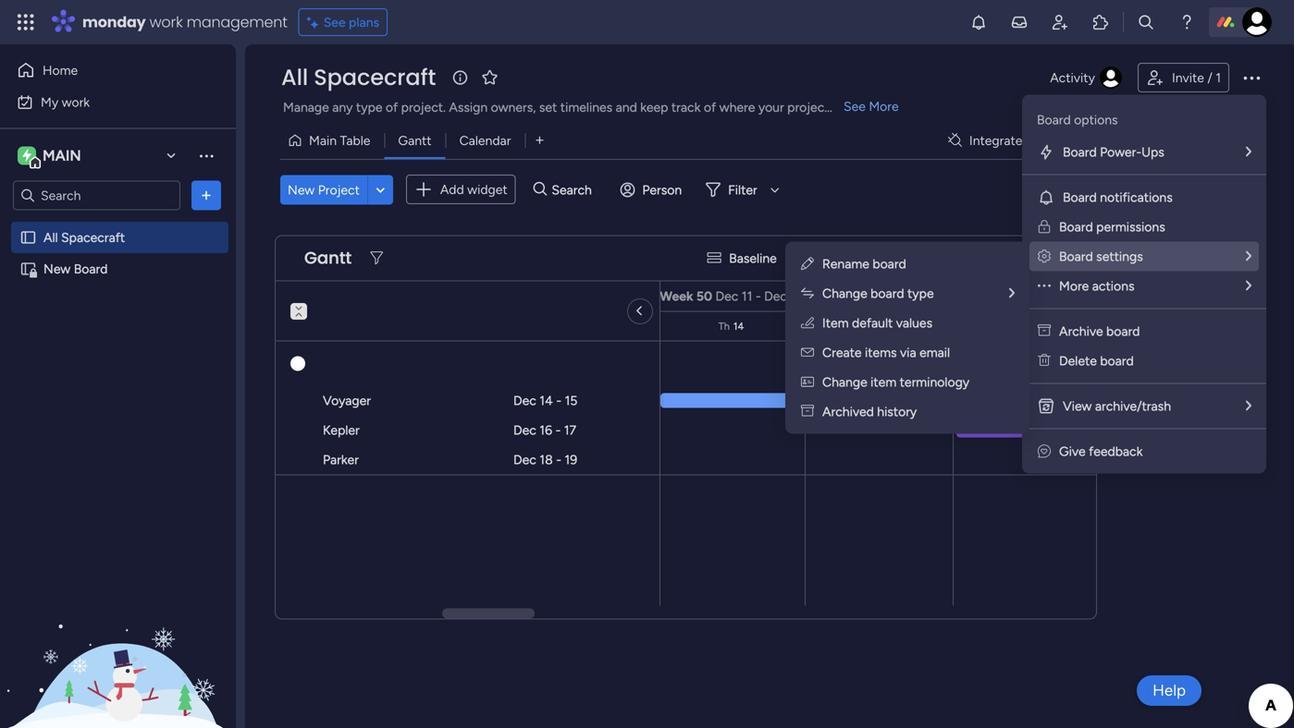Task type: describe. For each thing, give the bounding box(es) containing it.
actions
[[1092, 278, 1135, 294]]

lottie animation image
[[0, 542, 236, 729]]

assign
[[449, 99, 488, 115]]

via
[[900, 345, 916, 361]]

kepler
[[323, 423, 360, 438]]

th 14
[[718, 321, 744, 333]]

0 vertical spatial all spacecraft
[[281, 62, 436, 93]]

new project button
[[280, 175, 367, 205]]

lottie animation element
[[0, 542, 236, 729]]

filter
[[728, 182, 757, 198]]

0 horizontal spatial gantt
[[304, 247, 352, 270]]

work for monday
[[149, 12, 183, 32]]

board options
[[1037, 112, 1118, 128]]

main table button
[[280, 126, 384, 155]]

- for 15
[[556, 393, 562, 409]]

1 horizontal spatial spacecraft
[[314, 62, 436, 93]]

0 horizontal spatial 17
[[564, 423, 576, 438]]

1 of from the left
[[386, 99, 398, 115]]

set
[[539, 99, 557, 115]]

work for my
[[62, 94, 90, 110]]

invite / 1 button
[[1138, 63, 1229, 93]]

plans
[[349, 14, 379, 30]]

v2 change image
[[801, 286, 814, 302]]

v2 search image
[[533, 179, 547, 200]]

ups
[[1142, 144, 1164, 160]]

help image
[[1178, 13, 1196, 31]]

add view image
[[536, 134, 543, 147]]

list arrow image for change board type
[[1009, 287, 1015, 300]]

0 vertical spatial all
[[281, 62, 308, 93]]

v2 delete line image
[[1038, 353, 1051, 369]]

more inside see more link
[[869, 99, 899, 114]]

board for board notifications
[[1063, 190, 1097, 205]]

week
[[660, 289, 693, 304]]

1 horizontal spatial more dots image
[[1061, 252, 1074, 265]]

dapulse integrations image
[[948, 134, 962, 148]]

board for change
[[871, 286, 904, 302]]

archived history
[[822, 404, 917, 420]]

change for change item terminology
[[822, 375, 867, 390]]

14 for th
[[733, 321, 744, 333]]

manage any type of project. assign owners, set timelines and keep track of where your project stands.
[[283, 99, 874, 115]]

- for 19
[[556, 452, 561, 468]]

board for board settings
[[1059, 249, 1093, 265]]

archived
[[822, 404, 874, 420]]

2 of from the left
[[704, 99, 716, 115]]

create
[[822, 345, 862, 361]]

home button
[[11, 56, 199, 85]]

see plans
[[323, 14, 379, 30]]

management
[[187, 12, 287, 32]]

v2 plus image
[[1026, 252, 1035, 265]]

dec right 50
[[716, 289, 739, 304]]

auto fit
[[831, 251, 878, 266]]

my
[[41, 94, 58, 110]]

options image
[[1241, 67, 1263, 89]]

list arrow image for board power-ups
[[1246, 145, 1252, 159]]

th
[[718, 321, 730, 333]]

fit
[[863, 251, 878, 266]]

and
[[616, 99, 637, 115]]

board for board permissions
[[1059, 219, 1093, 235]]

spacecraft inside list box
[[61, 230, 125, 246]]

workspace options image
[[197, 146, 216, 165]]

item
[[822, 315, 849, 331]]

board settings
[[1059, 249, 1143, 265]]

rename
[[822, 256, 869, 272]]

main table
[[309, 133, 370, 148]]

noah lott image
[[1242, 7, 1272, 37]]

my work
[[41, 94, 90, 110]]

board for archive
[[1106, 324, 1140, 339]]

apps image
[[1092, 13, 1110, 31]]

dec 14 - 15
[[513, 393, 578, 409]]

person
[[642, 182, 682, 198]]

any
[[332, 99, 353, 115]]

dec 16 - 17
[[513, 423, 576, 438]]

workspace image
[[22, 146, 31, 166]]

add widget
[[440, 182, 508, 198]]

notifications image
[[969, 13, 988, 31]]

table
[[340, 133, 370, 148]]

delete board
[[1059, 353, 1134, 369]]

widget
[[467, 182, 508, 198]]

view archive/trash
[[1063, 399, 1171, 414]]

add
[[440, 182, 464, 198]]

private board image
[[19, 260, 37, 278]]

mo 11
[[274, 321, 301, 333]]

view archive/trash image
[[1037, 397, 1055, 416]]

default
[[852, 315, 893, 331]]

project
[[787, 99, 829, 115]]

list arrow image for board settings
[[1246, 250, 1252, 263]]

keep
[[640, 99, 668, 115]]

list arrow image for view archive/trash
[[1246, 400, 1252, 413]]

track
[[671, 99, 701, 115]]

days
[[904, 251, 932, 266]]

calendar button
[[446, 126, 525, 155]]

board power-ups image
[[1037, 143, 1055, 161]]

/
[[1207, 70, 1213, 86]]

Search field
[[547, 177, 603, 203]]

rename board
[[822, 256, 906, 272]]

owners,
[[491, 99, 536, 115]]

notifications
[[1100, 190, 1173, 205]]

list box containing all spacecraft
[[0, 218, 236, 535]]

new for new board
[[43, 261, 71, 277]]

0 vertical spatial 17
[[790, 289, 803, 304]]

dapulse archived image for archived history
[[801, 404, 814, 420]]

type for any
[[356, 99, 382, 115]]

angle down image
[[376, 183, 385, 197]]

your
[[758, 99, 784, 115]]

menu containing board options
[[1022, 95, 1266, 474]]

auto fit button
[[824, 244, 885, 273]]

home
[[43, 62, 78, 78]]

board for delete
[[1100, 353, 1134, 369]]

0 vertical spatial 16
[[1030, 321, 1040, 333]]

all inside list box
[[43, 230, 58, 246]]

integrate
[[969, 133, 1023, 148]]

timelines
[[560, 99, 613, 115]]

manage
[[283, 99, 329, 115]]

gantt inside gantt button
[[398, 133, 432, 148]]

arrow down image
[[764, 179, 786, 201]]

1
[[1216, 70, 1221, 86]]

board for board options
[[1037, 112, 1071, 128]]

item default values
[[822, 315, 933, 331]]

select product image
[[17, 13, 35, 31]]

fr 15
[[868, 321, 891, 333]]

main button
[[13, 140, 184, 172]]

0 vertical spatial 15
[[881, 321, 891, 333]]

help button
[[1137, 676, 1202, 707]]

change board type
[[822, 286, 934, 302]]



Task type: vqa. For each thing, say whether or not it's contained in the screenshot.


Task type: locate. For each thing, give the bounding box(es) containing it.
baseline button
[[700, 244, 788, 273]]

items
[[865, 345, 897, 361]]

add to favorites image
[[480, 68, 499, 86]]

0 horizontal spatial see
[[323, 14, 346, 30]]

0 vertical spatial work
[[149, 12, 183, 32]]

change for change board type
[[822, 286, 867, 302]]

1 horizontal spatial see
[[844, 99, 866, 114]]

terminology
[[900, 375, 970, 390]]

v2 permission outline image
[[1039, 219, 1050, 235]]

0 horizontal spatial 15
[[565, 393, 578, 409]]

0 vertical spatial gantt
[[398, 133, 432, 148]]

19
[[565, 452, 577, 468]]

values
[[896, 315, 933, 331]]

0 horizontal spatial more dots image
[[1038, 278, 1051, 294]]

15
[[881, 321, 891, 333], [565, 393, 578, 409]]

gantt left the v2 funnel icon
[[304, 247, 352, 270]]

activity button
[[1043, 63, 1130, 93]]

1 vertical spatial spacecraft
[[61, 230, 125, 246]]

archive board
[[1059, 324, 1140, 339]]

1 vertical spatial work
[[62, 94, 90, 110]]

more dots image down dapulse admin menu image
[[1038, 278, 1051, 294]]

board up "change board type"
[[873, 256, 906, 272]]

0 horizontal spatial spacecraft
[[61, 230, 125, 246]]

new for new project
[[288, 182, 315, 198]]

0 horizontal spatial of
[[386, 99, 398, 115]]

all up manage
[[281, 62, 308, 93]]

board down board options
[[1063, 144, 1097, 160]]

0 horizontal spatial all spacecraft
[[43, 230, 125, 246]]

1 horizontal spatial 11
[[742, 289, 752, 304]]

board up "delete board"
[[1106, 324, 1140, 339]]

main
[[309, 133, 337, 148]]

0 horizontal spatial type
[[356, 99, 382, 115]]

board permissions
[[1059, 219, 1165, 235]]

more inside menu
[[1059, 278, 1089, 294]]

14 for dec
[[540, 393, 553, 409]]

more dots image right dapulse admin menu image
[[1061, 252, 1074, 265]]

workspace selection element
[[18, 145, 84, 169]]

dec left 18
[[513, 452, 536, 468]]

see
[[323, 14, 346, 30], [844, 99, 866, 114]]

archive/trash
[[1095, 399, 1171, 414]]

see plans button
[[299, 8, 388, 36]]

1 horizontal spatial more
[[1059, 278, 1089, 294]]

dapulse archived image
[[1038, 324, 1051, 339], [801, 404, 814, 420]]

board right board notifications image
[[1063, 190, 1097, 205]]

delete
[[1059, 353, 1097, 369]]

1 horizontal spatial all
[[281, 62, 308, 93]]

see right project
[[844, 99, 866, 114]]

see for see plans
[[323, 14, 346, 30]]

1 vertical spatial 11
[[292, 321, 301, 333]]

more right project
[[869, 99, 899, 114]]

1 horizontal spatial gantt
[[398, 133, 432, 148]]

option
[[0, 221, 236, 225]]

0 vertical spatial more dots image
[[1061, 252, 1074, 265]]

more
[[869, 99, 899, 114], [1059, 278, 1089, 294]]

1 vertical spatial gantt
[[304, 247, 352, 270]]

1 horizontal spatial 15
[[881, 321, 891, 333]]

1 horizontal spatial 16
[[1030, 321, 1040, 333]]

50
[[696, 289, 712, 304]]

all spacecraft inside list box
[[43, 230, 125, 246]]

board power-ups
[[1063, 144, 1164, 160]]

where
[[719, 99, 755, 115]]

1 vertical spatial 15
[[565, 393, 578, 409]]

person button
[[613, 175, 693, 205]]

dec for dec 14 - 15
[[513, 393, 536, 409]]

board right v2 permission outline image at top right
[[1059, 219, 1093, 235]]

board for board power-ups
[[1063, 144, 1097, 160]]

spacecraft
[[314, 62, 436, 93], [61, 230, 125, 246]]

1 horizontal spatial all spacecraft
[[281, 62, 436, 93]]

menu
[[1022, 95, 1266, 474]]

add widget button
[[406, 175, 516, 204]]

project.
[[401, 99, 446, 115]]

0 horizontal spatial 16
[[540, 423, 552, 438]]

of left project.
[[386, 99, 398, 115]]

0 horizontal spatial dapulse archived image
[[801, 404, 814, 420]]

1 change from the top
[[822, 286, 867, 302]]

monday work management
[[82, 12, 287, 32]]

all spacecraft up any
[[281, 62, 436, 93]]

collapse board header image
[[1247, 133, 1262, 148]]

board up board power-ups icon
[[1037, 112, 1071, 128]]

- down baseline
[[756, 289, 761, 304]]

more actions
[[1059, 278, 1135, 294]]

0 horizontal spatial 14
[[540, 393, 553, 409]]

0 horizontal spatial list arrow image
[[1009, 287, 1015, 300]]

0 vertical spatial 11
[[742, 289, 752, 304]]

activity
[[1050, 70, 1095, 86]]

0 horizontal spatial all
[[43, 230, 58, 246]]

see inside button
[[323, 14, 346, 30]]

1 vertical spatial 17
[[564, 423, 576, 438]]

all right public board icon at the left top of the page
[[43, 230, 58, 246]]

type right any
[[356, 99, 382, 115]]

workspace image
[[18, 146, 36, 166]]

public board image
[[19, 229, 37, 247]]

work right my
[[62, 94, 90, 110]]

1 vertical spatial more
[[1059, 278, 1089, 294]]

see inside see more link
[[844, 99, 866, 114]]

help
[[1153, 682, 1186, 701]]

2 change from the top
[[822, 375, 867, 390]]

list arrow image
[[1246, 145, 1252, 159], [1246, 250, 1252, 263], [1246, 400, 1252, 413]]

new inside button
[[288, 182, 315, 198]]

board right private board "image"
[[74, 261, 108, 277]]

spacecraft up any
[[314, 62, 436, 93]]

- for 17
[[555, 423, 561, 438]]

1 vertical spatial new
[[43, 261, 71, 277]]

dapulse archived image down "v2 client name column" "image"
[[801, 404, 814, 420]]

2 vertical spatial list arrow image
[[1246, 400, 1252, 413]]

all spacecraft up new board
[[43, 230, 125, 246]]

see for see more
[[844, 99, 866, 114]]

1 horizontal spatial of
[[704, 99, 716, 115]]

1 horizontal spatial work
[[149, 12, 183, 32]]

0 horizontal spatial work
[[62, 94, 90, 110]]

v2 funnel image
[[370, 252, 383, 265]]

monday
[[82, 12, 146, 32]]

All Spacecraft field
[[277, 62, 441, 93]]

dec up dec 18 - 19
[[513, 423, 536, 438]]

15 right fr
[[881, 321, 891, 333]]

v2 user feedback image
[[1038, 444, 1051, 460]]

15 up dec 16 - 17
[[565, 393, 578, 409]]

1 vertical spatial see
[[844, 99, 866, 114]]

board right dapulse admin menu image
[[1059, 249, 1093, 265]]

11 right mo
[[292, 321, 301, 333]]

1 vertical spatial all spacecraft
[[43, 230, 125, 246]]

board notifications
[[1063, 190, 1173, 205]]

1 vertical spatial change
[[822, 375, 867, 390]]

0 vertical spatial see
[[323, 14, 346, 30]]

create items via email
[[822, 345, 950, 361]]

email
[[920, 345, 950, 361]]

- left 19
[[556, 452, 561, 468]]

autopilot image
[[1132, 128, 1147, 151]]

gantt down project.
[[398, 133, 432, 148]]

voyager
[[323, 393, 371, 409]]

v2 today image
[[804, 252, 817, 265]]

new
[[288, 182, 315, 198], [43, 261, 71, 277]]

new right private board "image"
[[43, 261, 71, 277]]

0 horizontal spatial 11
[[292, 321, 301, 333]]

14
[[733, 321, 744, 333], [540, 393, 553, 409]]

filter button
[[699, 175, 786, 205]]

board inside list box
[[74, 261, 108, 277]]

see more link
[[842, 97, 901, 116]]

change down rename
[[822, 286, 867, 302]]

dapulse edit image
[[801, 256, 814, 272]]

options image
[[197, 186, 216, 205]]

0 vertical spatial list arrow image
[[1246, 145, 1252, 159]]

permissions
[[1096, 219, 1165, 235]]

1 vertical spatial all
[[43, 230, 58, 246]]

of
[[386, 99, 398, 115], [704, 99, 716, 115]]

my work button
[[11, 87, 199, 117]]

11
[[742, 289, 752, 304], [292, 321, 301, 333]]

settings
[[1096, 249, 1143, 265]]

list arrow image for more actions
[[1246, 279, 1252, 293]]

angle right image
[[638, 303, 642, 320]]

automate
[[1155, 133, 1213, 148]]

dec for dec 16 - 17
[[513, 423, 536, 438]]

spacecraft up new board
[[61, 230, 125, 246]]

dec left v2 change image
[[764, 289, 787, 304]]

14 up dec 16 - 17
[[540, 393, 553, 409]]

1 vertical spatial dapulse archived image
[[801, 404, 814, 420]]

work inside my work 'button'
[[62, 94, 90, 110]]

all spacecraft
[[281, 62, 436, 93], [43, 230, 125, 246]]

list arrow image
[[1246, 279, 1252, 293], [1009, 287, 1015, 300]]

search everything image
[[1137, 13, 1155, 31]]

fr
[[868, 321, 877, 333]]

1 horizontal spatial 17
[[790, 289, 803, 304]]

Search in workspace field
[[39, 185, 154, 206]]

v2 collapse down image
[[290, 297, 307, 309]]

auto
[[831, 251, 860, 266]]

new board
[[43, 261, 108, 277]]

options
[[1074, 112, 1118, 128]]

0 vertical spatial spacecraft
[[314, 62, 436, 93]]

0 vertical spatial more
[[869, 99, 899, 114]]

new left project
[[288, 182, 315, 198]]

type up values
[[907, 286, 934, 302]]

of right track
[[704, 99, 716, 115]]

1 vertical spatial more dots image
[[1038, 278, 1051, 294]]

more left actions
[[1059, 278, 1089, 294]]

dapulse archived image up v2 delete line image
[[1038, 324, 1051, 339]]

see more
[[844, 99, 899, 114]]

1 vertical spatial 16
[[540, 423, 552, 438]]

see left plans
[[323, 14, 346, 30]]

board down archive board
[[1100, 353, 1134, 369]]

type for board
[[907, 286, 934, 302]]

dec for dec 18 - 19
[[513, 452, 536, 468]]

show board description image
[[449, 68, 471, 87]]

0 vertical spatial type
[[356, 99, 382, 115]]

0 vertical spatial change
[[822, 286, 867, 302]]

history
[[877, 404, 917, 420]]

week 50 dec 11 - dec 17
[[660, 289, 803, 304]]

board notifications image
[[1037, 188, 1055, 207]]

power-
[[1100, 144, 1142, 160]]

1 list arrow image from the top
[[1246, 145, 1252, 159]]

parker
[[323, 452, 359, 468]]

1 horizontal spatial new
[[288, 182, 315, 198]]

0 horizontal spatial new
[[43, 261, 71, 277]]

gantt
[[398, 133, 432, 148], [304, 247, 352, 270]]

0 vertical spatial new
[[288, 182, 315, 198]]

list box
[[0, 218, 236, 535]]

1 vertical spatial type
[[907, 286, 934, 302]]

v2 item default values image
[[801, 315, 814, 331]]

inbox image
[[1010, 13, 1029, 31]]

all
[[281, 62, 308, 93], [43, 230, 58, 246]]

work right monday
[[149, 12, 183, 32]]

16
[[1030, 321, 1040, 333], [540, 423, 552, 438]]

16 up v2 delete line image
[[1030, 321, 1040, 333]]

v2 collapse up image
[[290, 310, 307, 322]]

0 vertical spatial dapulse archived image
[[1038, 324, 1051, 339]]

feedback
[[1089, 444, 1143, 460]]

type
[[356, 99, 382, 115], [907, 286, 934, 302]]

item
[[871, 375, 897, 390]]

16 up 18
[[540, 423, 552, 438]]

17 up 19
[[564, 423, 576, 438]]

14 right th
[[733, 321, 744, 333]]

2 list arrow image from the top
[[1246, 250, 1252, 263]]

dapulse admin menu image
[[1038, 249, 1051, 265]]

v2 client name column image
[[801, 375, 814, 390]]

board
[[1037, 112, 1071, 128], [1063, 144, 1097, 160], [1063, 190, 1097, 205], [1059, 219, 1093, 235], [1059, 249, 1093, 265], [74, 261, 108, 277]]

3 list arrow image from the top
[[1246, 400, 1252, 413]]

0 horizontal spatial more
[[869, 99, 899, 114]]

dec up dec 16 - 17
[[513, 393, 536, 409]]

stands.
[[833, 99, 874, 115]]

change down create
[[822, 375, 867, 390]]

1 horizontal spatial list arrow image
[[1246, 279, 1252, 293]]

- up dec 16 - 17
[[556, 393, 562, 409]]

main
[[43, 147, 81, 165]]

1 vertical spatial list arrow image
[[1246, 250, 1252, 263]]

dapulse archived image for archive board
[[1038, 324, 1051, 339]]

0 vertical spatial 14
[[733, 321, 744, 333]]

more dots image
[[1061, 252, 1074, 265], [1038, 278, 1051, 294]]

give feedback
[[1059, 444, 1143, 460]]

board for rename
[[873, 256, 906, 272]]

dec 18 - 19
[[513, 452, 577, 468]]

v2 email column image
[[801, 345, 814, 361]]

11 up 'th 14'
[[742, 289, 752, 304]]

1 horizontal spatial dapulse archived image
[[1038, 324, 1051, 339]]

17 up v2 item default values icon
[[790, 289, 803, 304]]

archive
[[1059, 324, 1103, 339]]

invite members image
[[1051, 13, 1069, 31]]

1 horizontal spatial type
[[907, 286, 934, 302]]

1 vertical spatial 14
[[540, 393, 553, 409]]

change item terminology
[[822, 375, 970, 390]]

1 horizontal spatial 14
[[733, 321, 744, 333]]

baseline
[[729, 251, 777, 266]]

new project
[[288, 182, 360, 198]]

- down 'dec 14 - 15'
[[555, 423, 561, 438]]

board up item default values
[[871, 286, 904, 302]]



